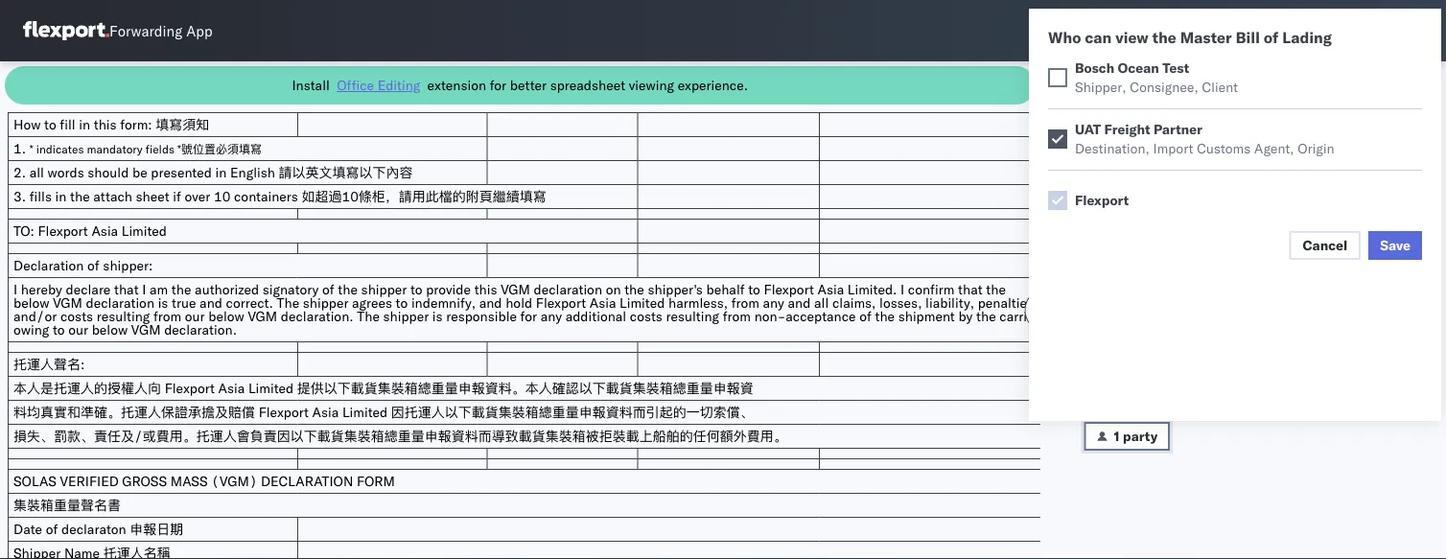 Task type: locate. For each thing, give the bounding box(es) containing it.
document for document type master bill of lading
[[1084, 189, 1151, 206]]

declaration of shipper:
[[13, 257, 153, 274]]

flexport up non-
[[764, 281, 814, 298]]

extension
[[427, 77, 486, 94]]

harmless,
[[668, 294, 728, 311]]

0 horizontal spatial costs
[[60, 308, 93, 325]]

0 horizontal spatial *
[[29, 142, 33, 156]]

1 horizontal spatial in
[[79, 116, 90, 133]]

1 vertical spatial this
[[474, 281, 497, 298]]

i left am
[[142, 281, 146, 298]]

test
[[1163, 59, 1189, 76]]

our down authorized
[[185, 308, 205, 325]]

any left 'acceptance'
[[763, 294, 784, 311]]

for
[[490, 77, 507, 94], [520, 308, 537, 325]]

fills
[[29, 188, 52, 205]]

asia down 'attach'
[[92, 223, 118, 239]]

declare
[[66, 281, 111, 298]]

flexport down 6.
[[1075, 192, 1129, 209]]

am
[[150, 281, 168, 298]]

attach
[[93, 188, 132, 205]]

import
[[1153, 140, 1194, 157]]

our down declare on the bottom of page
[[68, 321, 88, 338]]

and right non-
[[788, 294, 811, 311]]

1 i from the left
[[13, 281, 17, 298]]

本人是托運人的授權人向 flexport asia limited 提供以下載貨集裝箱總重量申報資料。本人確認以下載貨集裝箱總重量申報資 料均真實和準確。托運人保證承擔及賠償 flexport asia limited 因托運人以下載貨集裝箱總重量申報資料而引起的一切索償、 損失、罰款、責任及/或費用。托運人會負責因以下載貨集裝箱總重量申報資料而導致載貨集裝箱被拒裝載上船舶的任何額外費用。
[[13, 380, 787, 445]]

below down authorized
[[208, 308, 244, 325]]

this inside i hereby declare that i am the authorized signatory of the shipper to provide this vgm declaration on the shipper's behalf to flexport asia limited. i confirm that the below vgm declaration is true and correct. the shipper agrees to indemnify, and hold flexport asia limited harmless, from any and all claims, losses, liability, penalties and/or costs resulting from our below vgm declaration. the shipper is responsible for any additional costs resulting from non-acceptance of the shipment by the carrier owing to our below vgm declaration.
[[474, 281, 497, 298]]

below down declare on the bottom of page
[[92, 321, 128, 338]]

hereby
[[21, 281, 62, 298]]

master down 6.
[[1084, 208, 1127, 225]]

if
[[173, 188, 181, 205]]

6. blank_vgm_form.xlsx
[[1084, 151, 1240, 167]]

declaration down shipper:
[[86, 294, 154, 311]]

ocean
[[1118, 59, 1159, 76]]

any right hold
[[541, 308, 562, 325]]

0 vertical spatial bill
[[1236, 28, 1260, 47]]

who
[[1048, 28, 1081, 47]]

1 horizontal spatial any
[[763, 294, 784, 311]]

1 document from the top
[[1084, 131, 1151, 148]]

costs down shipper's
[[630, 308, 663, 325]]

shipper,
[[1075, 79, 1127, 95]]

costs down declare on the bottom of page
[[60, 308, 93, 325]]

0 vertical spatial all
[[29, 164, 44, 181]]

0 horizontal spatial that
[[114, 281, 139, 298]]

填寫須知
[[156, 116, 209, 133]]

for left better
[[490, 77, 507, 94]]

1 horizontal spatial costs
[[630, 308, 663, 325]]

flexport up 料均真實和準確。托運人保證承擔及賠償
[[165, 380, 215, 397]]

2 vertical spatial in
[[55, 188, 67, 205]]

2 horizontal spatial i
[[901, 281, 905, 298]]

from right harmless,
[[731, 294, 760, 311]]

cancel button
[[1289, 231, 1361, 260]]

2 horizontal spatial and
[[788, 294, 811, 311]]

limited inside i hereby declare that i am the authorized signatory of the shipper to provide this vgm declaration on the shipper's behalf to flexport asia limited. i confirm that the below vgm declaration is true and correct. the shipper agrees to indemnify, and hold flexport asia limited harmless, from any and all claims, losses, liability, penalties and/or costs resulting from our below vgm declaration. the shipper is responsible for any additional costs resulting from non-acceptance of the shipment by the carrier owing to our below vgm declaration.
[[620, 294, 665, 311]]

i left hereby
[[13, 281, 17, 298]]

experience.
[[678, 77, 748, 94]]

install
[[292, 77, 330, 94]]

flexport. image
[[23, 21, 109, 40]]

flexport up the declaration
[[38, 223, 88, 239]]

uat
[[1075, 121, 1101, 138]]

1 * from the left
[[29, 142, 33, 156]]

1 vertical spatial document
[[1084, 189, 1151, 206]]

bosch
[[1075, 59, 1115, 76]]

3. fills in the attach sheet if over 10 containers 如超過10條柜，請用此檔的附頁繼續填寫
[[13, 188, 547, 205]]

bill
[[1236, 28, 1260, 47], [1130, 208, 1150, 225]]

that
[[114, 281, 139, 298], [958, 281, 983, 298]]

0 horizontal spatial and
[[200, 294, 222, 311]]

集裝箱重量聲名書
[[13, 497, 121, 514]]

2 horizontal spatial below
[[208, 308, 244, 325]]

destination,
[[1075, 140, 1150, 157]]

the down limited.
[[875, 308, 895, 325]]

0 horizontal spatial this
[[94, 116, 117, 133]]

0 horizontal spatial lading
[[1169, 208, 1210, 225]]

2 document from the top
[[1084, 189, 1151, 206]]

is down provide
[[432, 308, 443, 325]]

0 horizontal spatial resulting
[[97, 308, 150, 325]]

all left claims,
[[814, 294, 829, 311]]

verified
[[60, 473, 119, 490]]

i left confirm on the bottom right of the page
[[901, 281, 905, 298]]

1 resulting from the left
[[97, 308, 150, 325]]

*
[[29, 142, 33, 156], [177, 142, 181, 156]]

vgm down am
[[131, 321, 161, 338]]

any
[[763, 294, 784, 311], [541, 308, 562, 325]]

1 horizontal spatial for
[[520, 308, 537, 325]]

declaration up additional
[[534, 281, 602, 298]]

bill up client at the top of the page
[[1236, 28, 1260, 47]]

1 vertical spatial for
[[520, 308, 537, 325]]

document for document name
[[1084, 131, 1151, 148]]

0 vertical spatial document
[[1084, 131, 1151, 148]]

1 horizontal spatial this
[[474, 281, 497, 298]]

is left true in the bottom left of the page
[[158, 294, 168, 311]]

gross
[[122, 473, 167, 490]]

signatory
[[263, 281, 319, 298]]

the
[[1152, 28, 1177, 47], [70, 188, 90, 205], [172, 281, 191, 298], [338, 281, 358, 298], [625, 281, 644, 298], [986, 281, 1006, 298], [875, 308, 895, 325], [976, 308, 996, 325]]

1 vertical spatial master
[[1084, 208, 1127, 225]]

from down behalf
[[723, 308, 751, 325]]

this up responsible
[[474, 281, 497, 298]]

flexport right hold
[[536, 294, 586, 311]]

acceptance
[[786, 308, 856, 325]]

the right by
[[976, 308, 996, 325]]

None checkbox
[[1048, 68, 1067, 87]]

bill down 6. blank_vgm_form.xlsx
[[1130, 208, 1150, 225]]

of
[[1264, 28, 1279, 47], [1154, 208, 1166, 225], [87, 257, 99, 274], [322, 281, 334, 298], [860, 308, 872, 325], [46, 521, 58, 538]]

bill inside document type master bill of lading
[[1130, 208, 1150, 225]]

0 vertical spatial master
[[1180, 28, 1232, 47]]

None checkbox
[[1048, 129, 1067, 149], [1048, 191, 1067, 210], [1048, 129, 1067, 149], [1048, 191, 1067, 210]]

the right correct. on the left of the page
[[277, 294, 299, 311]]

in down 號位置必須填寫
[[215, 164, 227, 181]]

containers
[[234, 188, 298, 205]]

provide
[[426, 281, 471, 298]]

the right am
[[172, 281, 191, 298]]

document up '1'
[[1084, 404, 1151, 421]]

1.
[[13, 140, 26, 157]]

3 document from the top
[[1084, 404, 1151, 421]]

1 horizontal spatial declaration
[[534, 281, 602, 298]]

office
[[337, 77, 374, 94]]

1 horizontal spatial master
[[1180, 28, 1232, 47]]

document up 6.
[[1084, 131, 1151, 148]]

that down shipper:
[[114, 281, 139, 298]]

uat freight partner destination, import customs agent, origin
[[1075, 121, 1335, 157]]

document
[[1084, 131, 1151, 148], [1084, 189, 1151, 206], [1084, 404, 1151, 421]]

our
[[185, 308, 205, 325], [68, 321, 88, 338]]

0 horizontal spatial master
[[1084, 208, 1127, 225]]

1 horizontal spatial all
[[814, 294, 829, 311]]

document inside document type master bill of lading
[[1084, 189, 1151, 206]]

0 horizontal spatial bill
[[1130, 208, 1150, 225]]

document for document visibility
[[1084, 404, 1151, 421]]

1 horizontal spatial and
[[479, 294, 502, 311]]

master inside document type master bill of lading
[[1084, 208, 1127, 225]]

in right fill
[[79, 116, 90, 133]]

to left provide
[[410, 281, 423, 298]]

and
[[200, 294, 222, 311], [479, 294, 502, 311], [788, 294, 811, 311]]

declaration
[[534, 281, 602, 298], [86, 294, 154, 311]]

flexport
[[1075, 192, 1129, 209], [38, 223, 88, 239], [764, 281, 814, 298], [536, 294, 586, 311], [165, 380, 215, 397], [259, 404, 309, 421]]

1 vertical spatial lading
[[1169, 208, 1210, 225]]

托運人聲名:
[[13, 356, 85, 373]]

0 vertical spatial lading
[[1283, 28, 1332, 47]]

1 vertical spatial all
[[814, 294, 829, 311]]

* right the "1."
[[29, 142, 33, 156]]

2 i from the left
[[142, 281, 146, 298]]

and left hold
[[479, 294, 502, 311]]

declaration. down "signatory"
[[281, 308, 354, 325]]

indemnify,
[[411, 294, 476, 311]]

about
[[1092, 85, 1131, 102]]

how
[[13, 116, 41, 133]]

all right 2.
[[29, 164, 44, 181]]

over
[[185, 188, 210, 205]]

the right on
[[625, 281, 644, 298]]

all inside i hereby declare that i am the authorized signatory of the shipper to provide this vgm declaration on the shipper's behalf to flexport asia limited. i confirm that the below vgm declaration is true and correct. the shipper agrees to indemnify, and hold flexport asia limited harmless, from any and all claims, losses, liability, penalties and/or costs resulting from our below vgm declaration. the shipper is responsible for any additional costs resulting from non-acceptance of the shipment by the carrier owing to our below vgm declaration.
[[814, 294, 829, 311]]

0 horizontal spatial in
[[55, 188, 67, 205]]

0 horizontal spatial for
[[490, 77, 507, 94]]

to right behalf
[[748, 281, 760, 298]]

1 that from the left
[[114, 281, 139, 298]]

0 horizontal spatial declaration
[[86, 294, 154, 311]]

* right fields
[[177, 142, 181, 156]]

asia
[[92, 223, 118, 239], [818, 281, 844, 298], [590, 294, 616, 311], [218, 380, 245, 397], [312, 404, 339, 421]]

below up owing
[[13, 294, 49, 311]]

costs
[[60, 308, 93, 325], [630, 308, 663, 325]]

penalties
[[978, 294, 1034, 311]]

0 vertical spatial for
[[490, 77, 507, 94]]

2 * from the left
[[177, 142, 181, 156]]

resulting down shipper's
[[666, 308, 719, 325]]

fields
[[146, 142, 175, 156]]

1 horizontal spatial i
[[142, 281, 146, 298]]

flexport up declaration
[[259, 404, 309, 421]]

and right true in the bottom left of the page
[[200, 294, 222, 311]]

the left 'indemnify,'
[[357, 308, 380, 325]]

is
[[158, 294, 168, 311], [432, 308, 443, 325]]

from
[[731, 294, 760, 311], [153, 308, 181, 325], [723, 308, 751, 325]]

resulting
[[97, 308, 150, 325], [666, 308, 719, 325]]

1 horizontal spatial *
[[177, 142, 181, 156]]

0 vertical spatial this
[[94, 116, 117, 133]]

1 vertical spatial bill
[[1130, 208, 1150, 225]]

2 vertical spatial document
[[1084, 404, 1151, 421]]

2 horizontal spatial in
[[215, 164, 227, 181]]

3 and from the left
[[788, 294, 811, 311]]

0 horizontal spatial i
[[13, 281, 17, 298]]

to: flexport asia limited
[[13, 223, 167, 239]]

i
[[13, 281, 17, 298], [142, 281, 146, 298], [901, 281, 905, 298]]

all
[[29, 164, 44, 181], [814, 294, 829, 311]]

1. * indicates mandatory fields * 號位置必須填寫
[[13, 140, 262, 157]]

for right responsible
[[520, 308, 537, 325]]

1 horizontal spatial resulting
[[666, 308, 719, 325]]

and/or
[[13, 308, 57, 325]]

the right view
[[1152, 28, 1177, 47]]

1 horizontal spatial that
[[958, 281, 983, 298]]

sheet
[[136, 188, 169, 205]]

that up by
[[958, 281, 983, 298]]

shipper's
[[648, 281, 703, 298]]

on
[[606, 281, 621, 298]]

limited left harmless,
[[620, 294, 665, 311]]

3.
[[13, 188, 26, 205]]

to
[[44, 116, 56, 133], [410, 281, 423, 298], [748, 281, 760, 298], [396, 294, 408, 311], [53, 321, 65, 338]]

declaration. down true in the bottom left of the page
[[164, 321, 237, 338]]

0 horizontal spatial all
[[29, 164, 44, 181]]

document down 6.
[[1084, 189, 1151, 206]]

1 horizontal spatial the
[[357, 308, 380, 325]]

fill
[[60, 116, 75, 133]]

resulting down declare on the bottom of page
[[97, 308, 150, 325]]

2 and from the left
[[479, 294, 502, 311]]

the up carrier at the bottom right of the page
[[986, 281, 1006, 298]]

view
[[1116, 28, 1149, 47]]

this up mandatory
[[94, 116, 117, 133]]

請以英文填寫以下內容
[[279, 164, 413, 181]]

of inside document type master bill of lading
[[1154, 208, 1166, 225]]

master up test
[[1180, 28, 1232, 47]]

1 horizontal spatial lading
[[1283, 28, 1332, 47]]

in right fills
[[55, 188, 67, 205]]

vgm
[[501, 281, 530, 298], [53, 294, 82, 311], [248, 308, 277, 325], [131, 321, 161, 338]]



Task type: vqa. For each thing, say whether or not it's contained in the screenshot.
document
yes



Task type: describe. For each thing, give the bounding box(es) containing it.
0 horizontal spatial the
[[277, 294, 299, 311]]

indicates
[[36, 142, 84, 156]]

to right owing
[[53, 321, 65, 338]]

2 that from the left
[[958, 281, 983, 298]]

form:
[[120, 116, 152, 133]]

blank_vgm_form.xlsx
[[1100, 151, 1240, 167]]

損失、罰款、責任及/或費用。托運人會負責因以下載貨集裝箱總重量申報資料而導致載貨集裝箱被拒裝載上船舶的任何額外費用。
[[13, 428, 787, 445]]

declaration
[[261, 473, 353, 490]]

claims,
[[832, 294, 876, 311]]

shipper down provide
[[383, 308, 429, 325]]

the right "signatory"
[[338, 281, 358, 298]]

2 resulting from the left
[[666, 308, 719, 325]]

better
[[510, 77, 547, 94]]

asia up declaration
[[312, 404, 339, 421]]

document visibility
[[1084, 404, 1211, 421]]

consignee,
[[1130, 79, 1199, 95]]

3 i from the left
[[901, 281, 905, 298]]

from down am
[[153, 308, 181, 325]]

號位置必須填寫
[[181, 142, 262, 156]]

1 vertical spatial in
[[215, 164, 227, 181]]

app
[[186, 22, 213, 40]]

如超過10條柜，請用此檔的附頁繼續填寫
[[302, 188, 547, 205]]

0 horizontal spatial any
[[541, 308, 562, 325]]

0 vertical spatial in
[[79, 116, 90, 133]]

1 horizontal spatial bill
[[1236, 28, 1260, 47]]

10
[[214, 188, 231, 205]]

i hereby declare that i am the authorized signatory of the shipper to provide this vgm declaration on the shipper's behalf to flexport asia limited. i confirm that the below vgm declaration is true and correct. the shipper agrees to indemnify, and hold flexport asia limited harmless, from any and all claims, losses, liability, penalties and/or costs resulting from our below vgm declaration. the shipper is responsible for any additional costs resulting from non-acceptance of the shipment by the carrier owing to our below vgm declaration.
[[13, 281, 1039, 338]]

authorized
[[195, 281, 259, 298]]

shipper left agrees
[[303, 294, 349, 311]]

about button
[[1084, 77, 1139, 114]]

forwarding app
[[109, 22, 213, 40]]

for inside i hereby declare that i am the authorized signatory of the shipper to provide this vgm declaration on the shipper's behalf to flexport asia limited. i confirm that the below vgm declaration is true and correct. the shipper agrees to indemnify, and hold flexport asia limited harmless, from any and all claims, losses, liability, penalties and/or costs resulting from our below vgm declaration. the shipper is responsible for any additional costs resulting from non-acceptance of the shipment by the carrier owing to our below vgm declaration.
[[520, 308, 537, 325]]

1 party
[[1114, 428, 1158, 445]]

1 horizontal spatial declaration.
[[281, 308, 354, 325]]

editing
[[378, 77, 420, 94]]

form
[[357, 473, 395, 490]]

to right agrees
[[396, 294, 408, 311]]

limited up 損失、罰款、責任及/或費用。托運人會負責因以下載貨集裝箱總重量申報資料而導致載貨集裝箱被拒裝載上船舶的任何額外費用。
[[342, 404, 388, 421]]

solas verified gross mass (vgm) declaration form 集裝箱重量聲名書
[[13, 473, 395, 514]]

1
[[1114, 428, 1120, 445]]

vgm up responsible
[[501, 281, 530, 298]]

1 horizontal spatial our
[[185, 308, 205, 325]]

confirm
[[908, 281, 955, 298]]

date
[[13, 521, 42, 538]]

lading inside document type master bill of lading
[[1169, 208, 1210, 225]]

料均真實和準確。托運人保證承擔及賠償
[[13, 404, 255, 421]]

viewing
[[629, 77, 674, 94]]

bosch ocean test shipper, consignee, client
[[1075, 59, 1238, 95]]

shipment
[[898, 308, 955, 325]]

Search Shipments (/) text field
[[1079, 16, 1264, 45]]

limited down sheet
[[122, 223, 167, 239]]

vgm down declaration of shipper:
[[53, 294, 82, 311]]

behalf
[[706, 281, 745, 298]]

declaraton
[[61, 521, 126, 538]]

words
[[48, 164, 84, 181]]

be
[[132, 164, 147, 181]]

english
[[230, 164, 275, 181]]

vgm down "signatory"
[[248, 308, 277, 325]]

0 horizontal spatial is
[[158, 294, 168, 311]]

2 costs from the left
[[630, 308, 663, 325]]

本人是托運人的授權人向
[[13, 380, 161, 397]]

shipper left 'indemnify,'
[[361, 281, 407, 298]]

hold
[[506, 294, 532, 311]]

mandatory
[[87, 142, 143, 156]]

responsible
[[446, 308, 517, 325]]

origin
[[1298, 140, 1335, 157]]

date of declaraton 申報日期
[[13, 521, 184, 538]]

limited.
[[848, 281, 897, 298]]

who can view the master bill of lading
[[1048, 28, 1332, 47]]

partner
[[1154, 121, 1203, 138]]

1 horizontal spatial below
[[92, 321, 128, 338]]

forwarding app link
[[23, 21, 213, 40]]

solas
[[13, 473, 56, 490]]

freight
[[1104, 121, 1150, 138]]

additional
[[566, 308, 626, 325]]

how to fill in this form: 填寫須知
[[13, 116, 209, 133]]

2. all words should be presented in english 請以英文填寫以下內容
[[13, 164, 413, 181]]

1 horizontal spatial is
[[432, 308, 443, 325]]

1 costs from the left
[[60, 308, 93, 325]]

asia up 'acceptance'
[[818, 281, 844, 298]]

owing
[[13, 321, 49, 338]]

by
[[959, 308, 973, 325]]

install office editing extension for better spreadsheet viewing experience.
[[292, 77, 748, 94]]

forwarding
[[109, 22, 182, 40]]

type
[[1154, 189, 1184, 206]]

name
[[1154, 131, 1191, 148]]

to left fill
[[44, 116, 56, 133]]

party
[[1123, 428, 1158, 445]]

mass
[[171, 473, 208, 490]]

asia left shipper's
[[590, 294, 616, 311]]

limited down correct. on the left of the page
[[248, 380, 294, 397]]

申報日期
[[130, 521, 184, 538]]

0 horizontal spatial our
[[68, 321, 88, 338]]

the down the words
[[70, 188, 90, 205]]

client
[[1202, 79, 1238, 95]]

office editing link
[[337, 76, 420, 95]]

0 horizontal spatial declaration.
[[164, 321, 237, 338]]

can
[[1085, 28, 1112, 47]]

6.
[[1084, 151, 1097, 167]]

asia down correct. on the left of the page
[[218, 380, 245, 397]]

presented
[[151, 164, 212, 181]]

liability,
[[926, 294, 975, 311]]

因托運人以下載貨集裝箱總重量申報資料而引起的一切索償、
[[391, 404, 754, 421]]

save
[[1380, 237, 1411, 254]]

1 and from the left
[[200, 294, 222, 311]]

cancel
[[1303, 237, 1348, 254]]

agent,
[[1254, 140, 1294, 157]]

0 horizontal spatial below
[[13, 294, 49, 311]]



